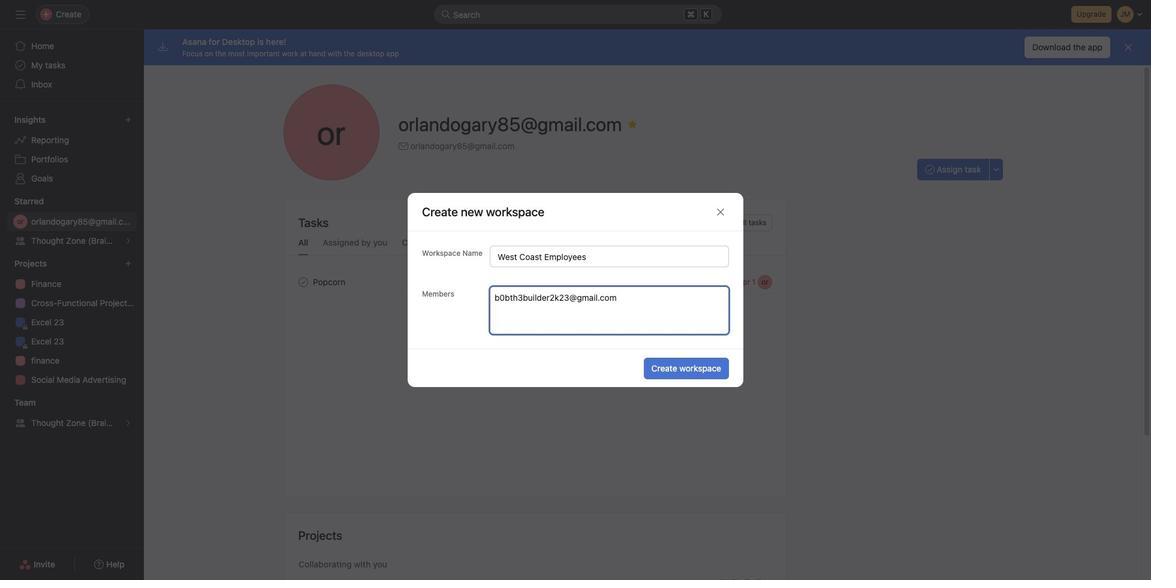 Task type: vqa. For each thing, say whether or not it's contained in the screenshot.
Global element
yes



Task type: locate. For each thing, give the bounding box(es) containing it.
starred element
[[0, 191, 144, 253]]

dialog
[[408, 193, 743, 387]]

name@company.com, … text field
[[495, 290, 722, 305]]

teams element
[[0, 392, 144, 435]]

remove from starred image
[[628, 119, 637, 129]]

list item
[[284, 270, 786, 294]]

close this dialog image
[[716, 207, 725, 217]]

global element
[[0, 29, 144, 101]]

Mark complete checkbox
[[296, 275, 310, 289]]

prominent image
[[441, 10, 451, 19]]

projects element
[[0, 253, 144, 392]]

tasks tabs tab list
[[284, 236, 786, 256]]

None text field
[[490, 246, 729, 267]]



Task type: describe. For each thing, give the bounding box(es) containing it.
hide sidebar image
[[16, 10, 25, 19]]

insights element
[[0, 109, 144, 191]]

mark complete image
[[296, 275, 310, 289]]

dismiss image
[[1123, 43, 1133, 52]]

toggle assignee popover image
[[757, 275, 772, 289]]



